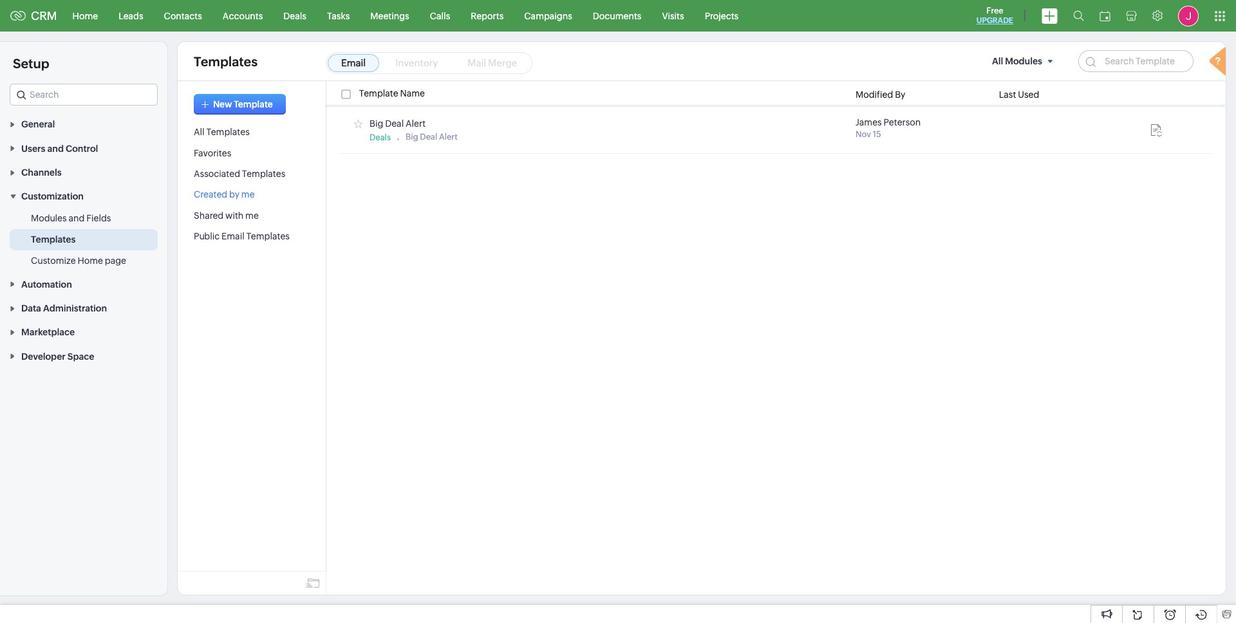 Task type: describe. For each thing, give the bounding box(es) containing it.
fields
[[86, 213, 111, 224]]

customize home page link
[[31, 255, 126, 267]]

modified
[[856, 90, 893, 100]]

james peterson link
[[856, 117, 921, 128]]

customization button
[[0, 184, 167, 208]]

campaigns link
[[514, 0, 583, 31]]

calls link
[[420, 0, 461, 31]]

Search Template text field
[[1078, 50, 1194, 72]]

visits
[[662, 11, 684, 21]]

modules inside customization region
[[31, 213, 67, 224]]

0 vertical spatial big deal alert
[[370, 118, 426, 129]]

users and control button
[[0, 136, 167, 160]]

users
[[21, 143, 45, 154]]

create menu image
[[1042, 8, 1058, 23]]

james
[[856, 117, 882, 128]]

all templates link
[[194, 127, 250, 137]]

associated templates link
[[194, 169, 285, 179]]

setup
[[13, 56, 49, 71]]

by
[[895, 90, 905, 100]]

shared with me link
[[194, 210, 259, 221]]

contacts link
[[154, 0, 212, 31]]

upgrade
[[977, 16, 1013, 25]]

by
[[229, 190, 239, 200]]

control
[[66, 143, 98, 154]]

templates down the shared with me link
[[246, 231, 290, 241]]

favorites link
[[194, 148, 231, 158]]

reports link
[[461, 0, 514, 31]]

all modules
[[992, 56, 1042, 66]]

campaigns
[[524, 11, 572, 21]]

template inside new template button
[[234, 99, 273, 109]]

1 vertical spatial alert
[[439, 132, 458, 141]]

meetings
[[370, 11, 409, 21]]

created
[[194, 190, 227, 200]]

developer space button
[[0, 344, 167, 368]]

search image
[[1073, 10, 1084, 21]]

new template
[[213, 99, 273, 109]]

customization region
[[0, 208, 167, 272]]

All Modules field
[[987, 50, 1062, 72]]

Search text field
[[10, 84, 157, 105]]

accounts
[[223, 11, 263, 21]]

created by me link
[[194, 190, 255, 200]]

name
[[400, 88, 425, 99]]

data administration
[[21, 303, 107, 314]]

and for modules
[[69, 213, 85, 224]]

1 horizontal spatial template
[[359, 88, 398, 99]]

0 vertical spatial deal
[[385, 118, 404, 129]]

documents link
[[583, 0, 652, 31]]

home link
[[62, 0, 108, 31]]

1 horizontal spatial big
[[406, 132, 418, 141]]

associated
[[194, 169, 240, 179]]

modules inside field
[[1005, 56, 1042, 66]]

crm
[[31, 9, 57, 23]]

all for all modules
[[992, 56, 1003, 66]]

me for shared with me
[[245, 210, 259, 221]]

customize home page
[[31, 256, 126, 266]]

contacts
[[164, 11, 202, 21]]

templates link
[[31, 233, 76, 246]]

automation
[[21, 279, 72, 290]]

leads
[[119, 11, 143, 21]]

create menu element
[[1034, 0, 1066, 31]]

visits link
[[652, 0, 694, 31]]

administration
[[43, 303, 107, 314]]

space
[[68, 351, 94, 362]]

developer space
[[21, 351, 94, 362]]

data administration button
[[0, 296, 167, 320]]

tasks link
[[317, 0, 360, 31]]

general
[[21, 119, 55, 130]]

meetings link
[[360, 0, 420, 31]]

home inside customize home page link
[[78, 256, 103, 266]]

marketplace
[[21, 327, 75, 338]]



Task type: vqa. For each thing, say whether or not it's contained in the screenshot.
setup
yes



Task type: locate. For each thing, give the bounding box(es) containing it.
1 horizontal spatial modules
[[1005, 56, 1042, 66]]

and for users
[[47, 143, 64, 154]]

0 vertical spatial email
[[341, 57, 366, 68]]

0 horizontal spatial all
[[194, 127, 204, 137]]

template name
[[359, 88, 425, 99]]

1 horizontal spatial and
[[69, 213, 85, 224]]

deal down template name
[[385, 118, 404, 129]]

leads link
[[108, 0, 154, 31]]

email up template name
[[341, 57, 366, 68]]

0 horizontal spatial deal
[[385, 118, 404, 129]]

0 horizontal spatial big
[[370, 118, 383, 129]]

users and control
[[21, 143, 98, 154]]

projects link
[[694, 0, 749, 31]]

tasks
[[327, 11, 350, 21]]

1 horizontal spatial deals
[[370, 132, 391, 142]]

last used
[[999, 90, 1039, 100]]

favorites
[[194, 148, 231, 158]]

profile element
[[1170, 0, 1207, 31]]

1 vertical spatial deals
[[370, 132, 391, 142]]

public
[[194, 231, 220, 241]]

calendar image
[[1100, 11, 1111, 21]]

1 vertical spatial deal
[[420, 132, 437, 141]]

customization
[[21, 191, 84, 202]]

reports
[[471, 11, 504, 21]]

template right new
[[234, 99, 273, 109]]

1 horizontal spatial alert
[[439, 132, 458, 141]]

shared
[[194, 210, 224, 221]]

and inside dropdown button
[[47, 143, 64, 154]]

created by me
[[194, 190, 255, 200]]

and inside customization region
[[69, 213, 85, 224]]

me right with
[[245, 210, 259, 221]]

and right users
[[47, 143, 64, 154]]

0 vertical spatial me
[[241, 190, 255, 200]]

modules
[[1005, 56, 1042, 66], [31, 213, 67, 224]]

big deal alert down big deal alert link on the top of the page
[[406, 132, 458, 141]]

accounts link
[[212, 0, 273, 31]]

crm link
[[10, 9, 57, 23]]

0 horizontal spatial template
[[234, 99, 273, 109]]

search element
[[1066, 0, 1092, 32]]

me right by
[[241, 190, 255, 200]]

big deal alert down template name
[[370, 118, 426, 129]]

1 vertical spatial and
[[69, 213, 85, 224]]

0 horizontal spatial alert
[[406, 118, 426, 129]]

modules and fields
[[31, 213, 111, 224]]

0 horizontal spatial email
[[222, 231, 244, 241]]

marketplace button
[[0, 320, 167, 344]]

templates up favorites link
[[206, 127, 250, 137]]

with
[[225, 210, 244, 221]]

1 vertical spatial template
[[234, 99, 273, 109]]

1 horizontal spatial email
[[341, 57, 366, 68]]

public email templates
[[194, 231, 290, 241]]

deals
[[283, 11, 306, 21], [370, 132, 391, 142]]

data
[[21, 303, 41, 314]]

new
[[213, 99, 232, 109]]

template left name
[[359, 88, 398, 99]]

templates inside customization region
[[31, 235, 76, 245]]

free upgrade
[[977, 6, 1013, 25]]

profile image
[[1178, 5, 1199, 26]]

general button
[[0, 112, 167, 136]]

15
[[873, 130, 881, 139]]

developer
[[21, 351, 66, 362]]

1 vertical spatial big
[[406, 132, 418, 141]]

email link
[[328, 54, 379, 72]]

1 horizontal spatial deal
[[420, 132, 437, 141]]

projects
[[705, 11, 739, 21]]

last
[[999, 90, 1016, 100]]

1 vertical spatial home
[[78, 256, 103, 266]]

all up favorites link
[[194, 127, 204, 137]]

nov
[[856, 130, 871, 139]]

0 vertical spatial alert
[[406, 118, 426, 129]]

0 vertical spatial modules
[[1005, 56, 1042, 66]]

big down template name
[[370, 118, 383, 129]]

email down with
[[222, 231, 244, 241]]

0 horizontal spatial and
[[47, 143, 64, 154]]

customize
[[31, 256, 76, 266]]

modules and fields link
[[31, 212, 111, 225]]

free
[[986, 6, 1003, 15]]

modules up templates link
[[31, 213, 67, 224]]

deal
[[385, 118, 404, 129], [420, 132, 437, 141]]

shared with me
[[194, 210, 259, 221]]

home inside home link
[[72, 11, 98, 21]]

james peterson nov 15
[[856, 117, 921, 139]]

0 vertical spatial big
[[370, 118, 383, 129]]

1 horizontal spatial all
[[992, 56, 1003, 66]]

0 horizontal spatial modules
[[31, 213, 67, 224]]

templates
[[194, 54, 258, 69], [206, 127, 250, 137], [242, 169, 285, 179], [246, 231, 290, 241], [31, 235, 76, 245]]

and
[[47, 143, 64, 154], [69, 213, 85, 224]]

alert
[[406, 118, 426, 129], [439, 132, 458, 141]]

automation button
[[0, 272, 167, 296]]

home
[[72, 11, 98, 21], [78, 256, 103, 266]]

modules up last used
[[1005, 56, 1042, 66]]

1 vertical spatial modules
[[31, 213, 67, 224]]

modified by
[[856, 90, 905, 100]]

all for all templates
[[194, 127, 204, 137]]

0 vertical spatial and
[[47, 143, 64, 154]]

me
[[241, 190, 255, 200], [245, 210, 259, 221]]

all inside the all modules field
[[992, 56, 1003, 66]]

0 vertical spatial template
[[359, 88, 398, 99]]

templates up customize
[[31, 235, 76, 245]]

1 vertical spatial big deal alert
[[406, 132, 458, 141]]

1 vertical spatial me
[[245, 210, 259, 221]]

and left fields
[[69, 213, 85, 224]]

deals down big deal alert link on the top of the page
[[370, 132, 391, 142]]

1 vertical spatial all
[[194, 127, 204, 137]]

0 vertical spatial all
[[992, 56, 1003, 66]]

used
[[1018, 90, 1039, 100]]

public email templates link
[[194, 231, 290, 241]]

peterson
[[884, 117, 921, 128]]

channels button
[[0, 160, 167, 184]]

deal down big deal alert link on the top of the page
[[420, 132, 437, 141]]

deals left tasks link
[[283, 11, 306, 21]]

big deal alert link
[[370, 118, 426, 129]]

0 vertical spatial home
[[72, 11, 98, 21]]

email
[[341, 57, 366, 68], [222, 231, 244, 241]]

home up automation 'dropdown button'
[[78, 256, 103, 266]]

1 vertical spatial email
[[222, 231, 244, 241]]

all up last in the right of the page
[[992, 56, 1003, 66]]

home right "crm"
[[72, 11, 98, 21]]

templates up created by me
[[242, 169, 285, 179]]

page
[[105, 256, 126, 266]]

associated templates
[[194, 169, 285, 179]]

calls
[[430, 11, 450, 21]]

big down big deal alert link on the top of the page
[[406, 132, 418, 141]]

new template button
[[194, 94, 286, 115]]

all templates
[[194, 127, 250, 137]]

0 horizontal spatial deals
[[283, 11, 306, 21]]

None field
[[10, 84, 158, 106]]

0 vertical spatial deals
[[283, 11, 306, 21]]

template
[[359, 88, 398, 99], [234, 99, 273, 109]]

channels
[[21, 167, 62, 178]]

documents
[[593, 11, 642, 21]]

me for created by me
[[241, 190, 255, 200]]

deals link
[[273, 0, 317, 31]]

templates up new
[[194, 54, 258, 69]]



